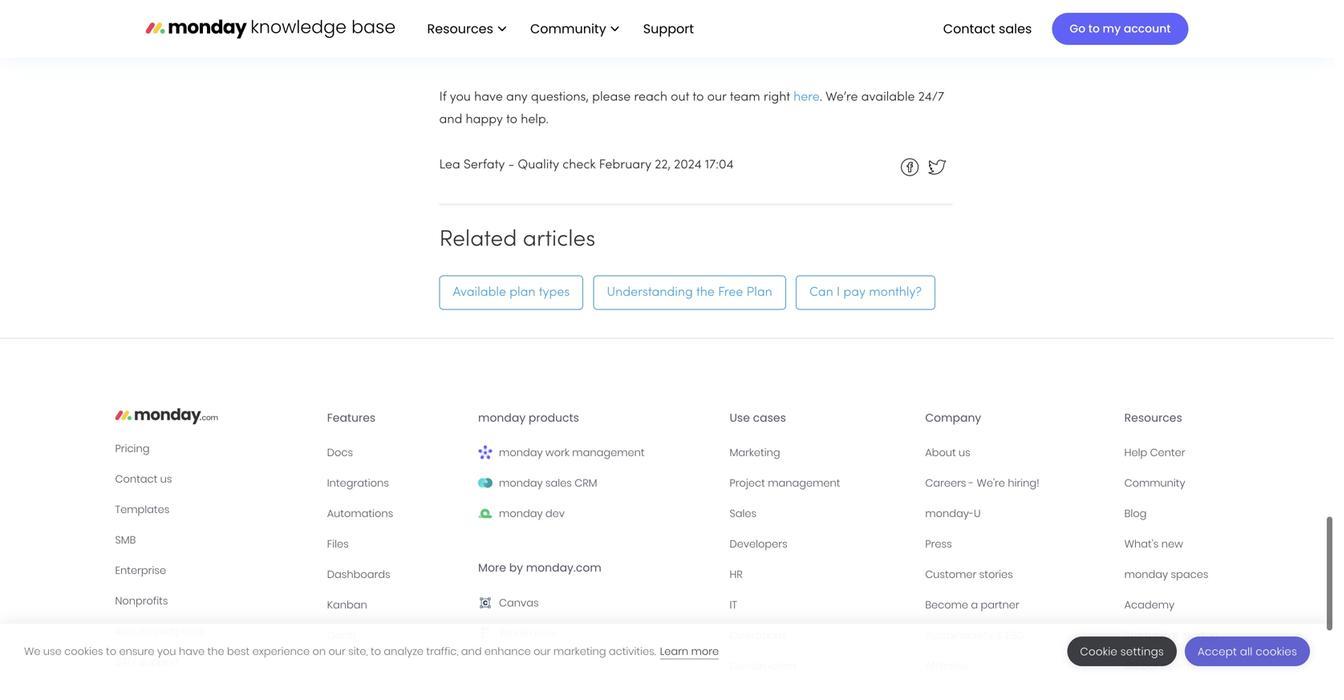 Task type: describe. For each thing, give the bounding box(es) containing it.
construction
[[730, 659, 797, 674]]

plan
[[747, 287, 773, 299]]

can i pay monthly?
[[810, 287, 922, 299]]

crm
[[575, 476, 597, 491]]

global
[[1125, 659, 1158, 674]]

monday work management
[[499, 446, 645, 460]]

go to my account link
[[1052, 13, 1189, 45]]

dashboards
[[327, 568, 391, 582]]

about us link
[[926, 444, 1112, 462]]

to down the app
[[106, 645, 116, 659]]

for
[[1165, 629, 1179, 643]]

resources inside main 'element'
[[427, 19, 494, 38]]

help.
[[521, 114, 549, 126]]

reach
[[634, 92, 668, 104]]

0 horizontal spatial the
[[207, 645, 224, 659]]

22,
[[655, 159, 671, 171]]

new
[[1162, 537, 1184, 552]]

what's new
[[1125, 537, 1184, 552]]

1 vertical spatial resources
[[1125, 411, 1183, 426]]

a
[[971, 598, 978, 613]]

1 vertical spatial community
[[1125, 476, 1186, 491]]

17:04
[[705, 159, 734, 171]]

cookie settings button
[[1068, 637, 1177, 667]]

smb
[[115, 533, 136, 548]]

events
[[1161, 659, 1196, 674]]

available
[[862, 92, 915, 104]]

app
[[115, 625, 136, 639]]

global events
[[1125, 659, 1196, 674]]

sustainability & esg link
[[926, 627, 1112, 645]]

sales for monday
[[546, 476, 572, 491]]

to inside "link"
[[1089, 21, 1100, 37]]

press link
[[926, 536, 1112, 553]]

become
[[926, 598, 969, 613]]

help center
[[1125, 446, 1186, 460]]

related
[[439, 230, 517, 251]]

1 horizontal spatial management
[[768, 476, 841, 491]]

monday-u link
[[926, 505, 1112, 523]]

understanding
[[607, 287, 693, 299]]

. we're available 24/7 and happy to help.
[[439, 92, 945, 126]]

site,
[[348, 645, 368, 659]]

understanding the free plan
[[607, 287, 773, 299]]

monday for monday work management
[[499, 446, 543, 460]]

docs link
[[327, 444, 466, 462]]

dialog containing cookie settings
[[0, 624, 1335, 680]]

customer
[[926, 568, 977, 582]]

more
[[691, 645, 719, 659]]

and inside . we're available 24/7 and happy to help.
[[439, 114, 462, 126]]

2 horizontal spatial our
[[708, 92, 727, 104]]

articles
[[523, 230, 596, 251]]

monday-u
[[926, 507, 981, 521]]

i
[[837, 287, 840, 299]]

hiring!
[[1008, 476, 1040, 491]]

plan
[[510, 287, 536, 299]]

my
[[1103, 21, 1121, 37]]

learn more link
[[660, 645, 719, 660]]

help
[[1125, 446, 1148, 460]]

we
[[24, 645, 41, 659]]

here
[[794, 92, 820, 104]]

0 horizontal spatial our
[[329, 645, 346, 659]]

products
[[529, 411, 579, 426]]

available plan types link
[[439, 276, 584, 310]]

sustainability & esg
[[926, 629, 1025, 643]]

monday dev
[[499, 507, 565, 521]]

any
[[506, 92, 528, 104]]

to right site,
[[371, 645, 381, 659]]

to inside . we're available 24/7 and happy to help.
[[506, 114, 518, 126]]

startup for startup link
[[1125, 627, 1219, 645]]

contact for contact us
[[115, 472, 158, 487]]

templates
[[115, 503, 170, 517]]

marketing
[[730, 446, 781, 460]]

startup
[[1182, 629, 1219, 643]]

marketing
[[554, 645, 606, 659]]

0 horizontal spatial management
[[572, 446, 645, 460]]

monday sales crm
[[499, 476, 597, 491]]

and inside dialog
[[461, 645, 482, 659]]

please
[[592, 92, 631, 104]]

activities.
[[609, 645, 656, 659]]

enterprise link
[[115, 562, 314, 580]]

main element
[[411, 0, 1189, 58]]

workforms icon footer image
[[478, 627, 493, 641]]

to right "out"
[[693, 92, 704, 104]]

help center link
[[1125, 444, 1219, 462]]

community link for resources link
[[522, 15, 627, 43]]

cookies for all
[[1256, 645, 1298, 660]]

settings
[[1121, 645, 1164, 660]]

have inside dialog
[[179, 645, 205, 659]]

we're
[[826, 92, 858, 104]]

integrations link
[[327, 475, 466, 492]]

24/7 support
[[115, 655, 179, 670]]

stories
[[980, 568, 1013, 582]]

available plan types
[[453, 287, 570, 299]]

experience
[[252, 645, 310, 659]]

templates link
[[115, 501, 314, 519]]



Task type: vqa. For each thing, say whether or not it's contained in the screenshot.
'cases'
yes



Task type: locate. For each thing, give the bounding box(es) containing it.
go
[[1070, 21, 1086, 37]]

1 horizontal spatial sales
[[999, 19, 1032, 38]]

project management
[[730, 476, 841, 491]]

monday.com logo image
[[146, 12, 395, 45]]

0 vertical spatial us
[[959, 446, 971, 460]]

cases
[[753, 411, 786, 426]]

1 horizontal spatial cookies
[[1256, 645, 1298, 660]]

-
[[508, 159, 515, 171], [969, 476, 974, 491]]

1 vertical spatial 24/7
[[115, 655, 137, 670]]

0 vertical spatial the
[[697, 287, 715, 299]]

- right serfaty
[[508, 159, 515, 171]]

the left free
[[697, 287, 715, 299]]

blog link
[[1125, 505, 1219, 523]]

spaces
[[1171, 568, 1209, 582]]

cookies inside accept all cookies button
[[1256, 645, 1298, 660]]

&
[[996, 629, 1003, 643]]

sales for contact
[[999, 19, 1032, 38]]

0 vertical spatial 24/7
[[919, 92, 945, 104]]

monday products
[[478, 411, 579, 426]]

0 horizontal spatial resources
[[427, 19, 494, 38]]

accept all cookies
[[1198, 645, 1298, 660]]

contact sales
[[944, 19, 1032, 38]]

monday up academy
[[1125, 568, 1169, 582]]

have down the marketplace
[[179, 645, 205, 659]]

sales left go
[[999, 19, 1032, 38]]

operations
[[730, 629, 787, 643]]

monday up monday dev
[[499, 476, 543, 491]]

startup
[[1125, 629, 1163, 643]]

app marketplace link
[[115, 623, 314, 641]]

community link up "questions,"
[[522, 15, 627, 43]]

1 horizontal spatial you
[[450, 92, 471, 104]]

the down app marketplace link
[[207, 645, 224, 659]]

1 vertical spatial -
[[969, 476, 974, 491]]

resources up if
[[427, 19, 494, 38]]

monday right footer wm logo
[[499, 446, 543, 460]]

1 horizontal spatial resources
[[1125, 411, 1183, 426]]

files
[[327, 537, 349, 552]]

can i pay monthly? link
[[796, 276, 936, 310]]

monday for monday sales crm
[[499, 476, 543, 491]]

monday spaces link
[[1125, 566, 1219, 584]]

monday for monday products
[[478, 411, 526, 426]]

dashboards link
[[327, 566, 466, 584]]

- left we're on the right of the page
[[969, 476, 974, 491]]

1 vertical spatial the
[[207, 645, 224, 659]]

monday left the dev
[[499, 507, 543, 521]]

0 vertical spatial community link
[[522, 15, 627, 43]]

0 vertical spatial and
[[439, 114, 462, 126]]

0 horizontal spatial sales
[[546, 476, 572, 491]]

understanding the free plan link
[[593, 276, 786, 310]]

resources link
[[419, 15, 514, 43]]

- inside careers - we're hiring! link
[[969, 476, 974, 491]]

1 horizontal spatial -
[[969, 476, 974, 491]]

0 horizontal spatial -
[[508, 159, 515, 171]]

monday up footer wm logo
[[478, 411, 526, 426]]

2024
[[674, 159, 702, 171]]

2 cookies from the left
[[1256, 645, 1298, 660]]

monday dev link
[[478, 505, 717, 523]]

monday for monday spaces
[[1125, 568, 1169, 582]]

cookies
[[64, 645, 103, 659], [1256, 645, 1298, 660]]

community inside main 'element'
[[530, 19, 607, 38]]

us up templates at the left of the page
[[160, 472, 172, 487]]

our down the workforms
[[534, 645, 551, 659]]

and down if
[[439, 114, 462, 126]]

cookies right all
[[1256, 645, 1298, 660]]

customer stories link
[[926, 566, 1112, 584]]

24/7
[[919, 92, 945, 104], [115, 655, 137, 670]]

our
[[708, 92, 727, 104], [329, 645, 346, 659], [534, 645, 551, 659]]

hr link
[[730, 566, 913, 584]]

blog
[[1125, 507, 1147, 521]]

management down marketing link
[[768, 476, 841, 491]]

0 horizontal spatial community link
[[522, 15, 627, 43]]

us right about
[[959, 446, 971, 460]]

1 cookies from the left
[[64, 645, 103, 659]]

enterprise
[[115, 564, 166, 578]]

integrations
[[327, 476, 389, 491]]

cookie settings
[[1081, 645, 1164, 660]]

.
[[820, 92, 823, 104]]

u
[[974, 507, 981, 521]]

1 vertical spatial and
[[461, 645, 482, 659]]

smb link
[[115, 532, 314, 549]]

cookies right use
[[64, 645, 103, 659]]

list containing resources
[[411, 0, 707, 58]]

out
[[671, 92, 690, 104]]

marketing link
[[730, 444, 913, 462]]

0 horizontal spatial contact
[[115, 472, 158, 487]]

you inside dialog
[[157, 645, 176, 659]]

global events link
[[1125, 658, 1219, 675]]

1 vertical spatial have
[[179, 645, 205, 659]]

contact sales link
[[936, 15, 1040, 43]]

it link
[[730, 597, 913, 614]]

monday logo image
[[115, 403, 218, 429]]

0 vertical spatial resources
[[427, 19, 494, 38]]

0 vertical spatial have
[[474, 92, 503, 104]]

affiliates
[[926, 659, 969, 674]]

1 horizontal spatial us
[[959, 446, 971, 460]]

community link down help center link
[[1125, 475, 1219, 492]]

24/7 inside . we're available 24/7 and happy to help.
[[919, 92, 945, 104]]

learn
[[660, 645, 689, 659]]

community up "questions,"
[[530, 19, 607, 38]]

management up the monday sales crm link
[[572, 446, 645, 460]]

operations link
[[730, 627, 913, 645]]

0 vertical spatial contact
[[944, 19, 996, 38]]

enhance
[[485, 645, 531, 659]]

1 horizontal spatial community link
[[1125, 475, 1219, 492]]

community
[[530, 19, 607, 38], [1125, 476, 1186, 491]]

0 horizontal spatial you
[[157, 645, 176, 659]]

us inside about us link
[[959, 446, 971, 460]]

1 horizontal spatial 24/7
[[919, 92, 945, 104]]

sales left crm
[[546, 476, 572, 491]]

0 horizontal spatial cookies
[[64, 645, 103, 659]]

about
[[926, 446, 956, 460]]

1 horizontal spatial have
[[474, 92, 503, 104]]

0 horizontal spatial us
[[160, 472, 172, 487]]

what's new link
[[1125, 536, 1219, 553]]

careers - we're hiring!
[[926, 476, 1040, 491]]

pricing
[[115, 442, 150, 456]]

24/7 right available
[[919, 92, 945, 104]]

crm icon footer image
[[478, 476, 493, 491]]

sales link
[[730, 505, 913, 523]]

marketplace
[[139, 625, 205, 639]]

contact for contact sales
[[944, 19, 996, 38]]

our down gantt at the left of page
[[329, 645, 346, 659]]

can
[[810, 287, 834, 299]]

to
[[1089, 21, 1100, 37], [693, 92, 704, 104], [506, 114, 518, 126], [106, 645, 116, 659], [371, 645, 381, 659]]

1 horizontal spatial the
[[697, 287, 715, 299]]

we're
[[977, 476, 1006, 491]]

serfaty
[[464, 159, 505, 171]]

more by monday.com
[[478, 561, 602, 576]]

files link
[[327, 536, 466, 553]]

contact inside main 'element'
[[944, 19, 996, 38]]

us inside contact us link
[[160, 472, 172, 487]]

1 horizontal spatial community
[[1125, 476, 1186, 491]]

community down help center on the bottom
[[1125, 476, 1186, 491]]

1 vertical spatial sales
[[546, 476, 572, 491]]

you down the marketplace
[[157, 645, 176, 659]]

0 vertical spatial you
[[450, 92, 471, 104]]

1 vertical spatial community link
[[1125, 475, 1219, 492]]

questions,
[[531, 92, 589, 104]]

monday for monday dev
[[499, 507, 543, 521]]

0 vertical spatial sales
[[999, 19, 1032, 38]]

features
[[327, 411, 376, 426]]

contact us link
[[115, 471, 314, 488]]

dev
[[546, 507, 565, 521]]

pay
[[844, 287, 866, 299]]

0 horizontal spatial 24/7
[[115, 655, 137, 670]]

0 vertical spatial -
[[508, 159, 515, 171]]

us for about us
[[959, 446, 971, 460]]

team
[[730, 92, 761, 104]]

cookies for use
[[64, 645, 103, 659]]

community link for help center link
[[1125, 475, 1219, 492]]

docs
[[327, 446, 353, 460]]

and down workforms icon footer
[[461, 645, 482, 659]]

1 horizontal spatial contact
[[944, 19, 996, 38]]

1 vertical spatial us
[[160, 472, 172, 487]]

0 horizontal spatial community
[[530, 19, 607, 38]]

canvas icon footer image
[[478, 596, 493, 611]]

management
[[572, 446, 645, 460], [768, 476, 841, 491]]

list
[[411, 0, 707, 58]]

our left "team"
[[708, 92, 727, 104]]

use cases
[[730, 411, 786, 426]]

1 horizontal spatial our
[[534, 645, 551, 659]]

24/7 down the app
[[115, 655, 137, 670]]

about us
[[926, 446, 971, 460]]

0 vertical spatial management
[[572, 446, 645, 460]]

community link
[[522, 15, 627, 43], [1125, 475, 1219, 492]]

free
[[718, 287, 743, 299]]

sales
[[999, 19, 1032, 38], [546, 476, 572, 491]]

support
[[139, 655, 179, 670]]

and
[[439, 114, 462, 126], [461, 645, 482, 659]]

1 vertical spatial contact
[[115, 472, 158, 487]]

footer wm logo image
[[478, 446, 493, 460]]

to right go
[[1089, 21, 1100, 37]]

dialog
[[0, 624, 1335, 680]]

us for contact us
[[160, 472, 172, 487]]

monday dev product management software image
[[478, 507, 493, 521]]

accept all cookies button
[[1185, 637, 1311, 667]]

project management link
[[730, 475, 913, 492]]

canvas
[[499, 596, 539, 611]]

types
[[539, 287, 570, 299]]

1 vertical spatial you
[[157, 645, 176, 659]]

0 horizontal spatial have
[[179, 645, 205, 659]]

1 vertical spatial management
[[768, 476, 841, 491]]

to left help.
[[506, 114, 518, 126]]

you right if
[[450, 92, 471, 104]]

have up happy
[[474, 92, 503, 104]]

sales inside main 'element'
[[999, 19, 1032, 38]]

academy
[[1125, 598, 1175, 613]]

gantt link
[[327, 627, 466, 645]]

resources up help center on the bottom
[[1125, 411, 1183, 426]]

gantt
[[327, 629, 357, 643]]

traffic,
[[426, 645, 459, 659]]

developers
[[730, 537, 788, 552]]

24/7 support link
[[115, 654, 314, 671]]

monday-
[[926, 507, 974, 521]]

0 vertical spatial community
[[530, 19, 607, 38]]



